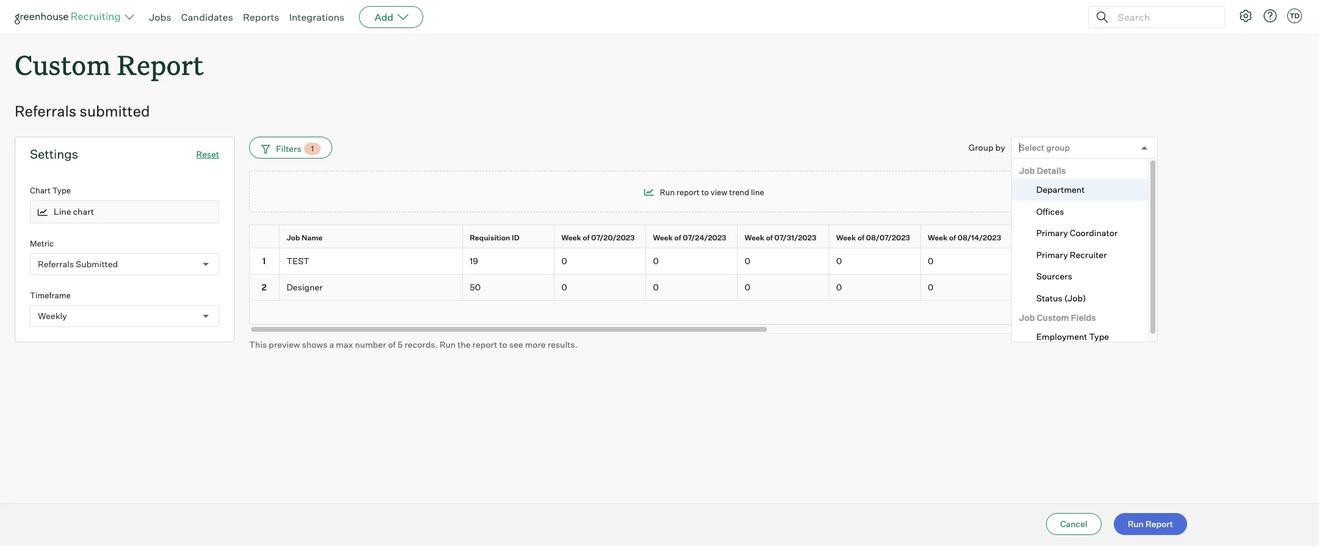 Task type: locate. For each thing, give the bounding box(es) containing it.
of left "08/21/2023"
[[1041, 233, 1048, 243]]

week for week of 07/24/2023
[[653, 233, 673, 243]]

a
[[329, 339, 334, 350]]

custom
[[15, 46, 111, 82], [1037, 313, 1069, 323]]

integrations link
[[289, 11, 345, 23]]

run for run report to view trend line
[[660, 187, 675, 197]]

5 week from the left
[[928, 233, 948, 243]]

1 vertical spatial job
[[287, 233, 300, 243]]

candidates link
[[181, 11, 233, 23]]

report left view
[[677, 187, 700, 197]]

2 horizontal spatial run
[[1128, 519, 1144, 530]]

week left 08/14/2023
[[928, 233, 948, 243]]

view
[[711, 187, 728, 197]]

row down line
[[249, 225, 1319, 251]]

primary recruiter
[[1036, 250, 1107, 260]]

1 horizontal spatial run
[[660, 187, 675, 197]]

row containing 2
[[249, 275, 1319, 301]]

of left 5
[[388, 339, 396, 350]]

job for job name
[[287, 233, 300, 243]]

of inside 'week of 07/31/2023' column header
[[766, 233, 773, 243]]

of left 07/31/2023
[[766, 233, 773, 243]]

type right 'chart' on the left top of the page
[[52, 186, 71, 196]]

08/07/2023
[[866, 233, 910, 243]]

1
[[311, 144, 314, 153], [262, 256, 266, 266]]

of
[[583, 233, 590, 243], [674, 233, 681, 243], [766, 233, 773, 243], [858, 233, 865, 243], [949, 233, 956, 243], [1041, 233, 1048, 243], [1132, 233, 1139, 243], [388, 339, 396, 350]]

1 horizontal spatial 1
[[311, 144, 314, 153]]

line
[[54, 207, 71, 217]]

see
[[509, 339, 523, 350]]

custom down greenhouse recruiting image
[[15, 46, 111, 82]]

referrals down "metric"
[[38, 259, 74, 269]]

week left 07/24/2023
[[653, 233, 673, 243]]

custom down status
[[1037, 313, 1069, 323]]

1 cell
[[249, 249, 280, 275]]

07/24/2023
[[683, 233, 726, 243]]

week of 08/28/2023
[[1111, 233, 1186, 243]]

jobs link
[[149, 11, 171, 23]]

2 vertical spatial run
[[1128, 519, 1144, 530]]

requisition id
[[470, 233, 520, 243]]

1 horizontal spatial type
[[1089, 332, 1109, 342]]

0 horizontal spatial type
[[52, 186, 71, 196]]

(job)
[[1064, 293, 1086, 303]]

week of 07/31/2023
[[745, 233, 817, 243]]

candidates
[[181, 11, 233, 23]]

0 horizontal spatial report
[[472, 339, 497, 350]]

the
[[458, 339, 471, 350]]

integrations
[[289, 11, 345, 23]]

cancel button
[[1046, 514, 1102, 536]]

week left 07/31/2023
[[745, 233, 765, 243]]

primary for primary coordinator
[[1036, 228, 1068, 238]]

type down fields in the right of the page
[[1089, 332, 1109, 342]]

name
[[302, 233, 323, 243]]

1 vertical spatial primary
[[1036, 250, 1068, 260]]

report inside button
[[1146, 519, 1173, 530]]

shows
[[302, 339, 327, 350]]

row down 'week of 07/31/2023' column header
[[249, 275, 1319, 301]]

table containing 1
[[249, 225, 1319, 325]]

week of 07/24/2023 column header
[[646, 225, 740, 251]]

week of 07/31/2023 column header
[[738, 225, 832, 251]]

1 vertical spatial run
[[440, 339, 456, 350]]

0 vertical spatial report
[[677, 187, 700, 197]]

1 primary from the top
[[1036, 228, 1068, 238]]

0 vertical spatial primary
[[1036, 228, 1068, 238]]

run inside button
[[1128, 519, 1144, 530]]

referrals up settings
[[15, 102, 76, 120]]

3 week from the left
[[745, 233, 765, 243]]

job
[[1019, 166, 1035, 176], [287, 233, 300, 243], [1019, 313, 1035, 323]]

filters
[[276, 143, 301, 154]]

id
[[512, 233, 520, 243]]

6 week from the left
[[1019, 233, 1039, 243]]

1 up 2
[[262, 256, 266, 266]]

week for week of 08/28/2023
[[1111, 233, 1131, 243]]

row
[[249, 225, 1319, 251], [249, 249, 1319, 275], [249, 275, 1319, 301]]

job inside column header
[[287, 233, 300, 243]]

of inside the week of 07/24/2023 'column header'
[[674, 233, 681, 243]]

chart
[[73, 207, 94, 217]]

submitted
[[80, 102, 150, 120]]

row down the week of 07/31/2023
[[249, 249, 1319, 275]]

td button
[[1287, 9, 1302, 23]]

1 horizontal spatial custom
[[1037, 313, 1069, 323]]

week of 08/21/2023
[[1019, 233, 1092, 243]]

0 horizontal spatial report
[[117, 46, 204, 82]]

1 vertical spatial report
[[472, 339, 497, 350]]

report right the
[[472, 339, 497, 350]]

this
[[249, 339, 267, 350]]

number
[[355, 339, 386, 350]]

1 vertical spatial referrals
[[38, 259, 74, 269]]

to left see
[[499, 339, 507, 350]]

row containing job name
[[249, 225, 1319, 251]]

of left 07/24/2023
[[674, 233, 681, 243]]

0 horizontal spatial to
[[499, 339, 507, 350]]

row group
[[249, 249, 1319, 301]]

of for 07/31/2023
[[766, 233, 773, 243]]

0 vertical spatial run
[[660, 187, 675, 197]]

column header
[[249, 225, 282, 251]]

add
[[374, 11, 393, 23]]

of for 08/14/2023
[[949, 233, 956, 243]]

week
[[561, 233, 581, 243], [653, 233, 673, 243], [745, 233, 765, 243], [836, 233, 856, 243], [928, 233, 948, 243], [1019, 233, 1039, 243], [1111, 233, 1131, 243]]

of left the 08/28/2023
[[1132, 233, 1139, 243]]

max
[[336, 339, 353, 350]]

of left 07/20/2023
[[583, 233, 590, 243]]

1 vertical spatial report
[[1146, 519, 1173, 530]]

run report
[[1128, 519, 1173, 530]]

of left 08/14/2023
[[949, 233, 956, 243]]

report
[[117, 46, 204, 82], [1146, 519, 1173, 530]]

chart type
[[30, 186, 71, 196]]

group
[[1046, 143, 1070, 153]]

of left the 08/07/2023
[[858, 233, 865, 243]]

3 row from the top
[[249, 275, 1319, 301]]

1 right filters
[[311, 144, 314, 153]]

5
[[398, 339, 403, 350]]

to left view
[[701, 187, 709, 197]]

2 vertical spatial job
[[1019, 313, 1035, 323]]

week left the 08/07/2023
[[836, 233, 856, 243]]

weekly
[[38, 311, 67, 321]]

7 week from the left
[[1111, 233, 1131, 243]]

requisition
[[470, 233, 510, 243]]

trend
[[729, 187, 749, 197]]

1 vertical spatial custom
[[1037, 313, 1069, 323]]

select group
[[1019, 143, 1070, 153]]

week left 07/20/2023
[[561, 233, 581, 243]]

run for run report
[[1128, 519, 1144, 530]]

1 vertical spatial type
[[1089, 332, 1109, 342]]

week down 'offices'
[[1019, 233, 1039, 243]]

status
[[1036, 293, 1063, 303]]

primary down 'offices'
[[1036, 228, 1068, 238]]

to
[[701, 187, 709, 197], [499, 339, 507, 350]]

of inside week of 08/07/2023 'column header'
[[858, 233, 865, 243]]

0 vertical spatial report
[[117, 46, 204, 82]]

2 row from the top
[[249, 249, 1319, 275]]

week left the 08/28/2023
[[1111, 233, 1131, 243]]

report
[[677, 187, 700, 197], [472, 339, 497, 350]]

1 row from the top
[[249, 225, 1319, 251]]

0 horizontal spatial 1
[[262, 256, 266, 266]]

referrals
[[15, 102, 76, 120], [38, 259, 74, 269]]

reports
[[243, 11, 279, 23]]

primary
[[1036, 228, 1068, 238], [1036, 250, 1068, 260]]

2 primary from the top
[[1036, 250, 1068, 260]]

0 vertical spatial job
[[1019, 166, 1035, 176]]

0 horizontal spatial custom
[[15, 46, 111, 82]]

run
[[660, 187, 675, 197], [440, 339, 456, 350], [1128, 519, 1144, 530]]

group
[[969, 142, 994, 153]]

0 vertical spatial type
[[52, 186, 71, 196]]

2 week from the left
[[653, 233, 673, 243]]

type
[[52, 186, 71, 196], [1089, 332, 1109, 342]]

0 vertical spatial referrals
[[15, 102, 76, 120]]

1 vertical spatial 1
[[262, 256, 266, 266]]

of inside "week of 07/20/2023" column header
[[583, 233, 590, 243]]

table
[[249, 225, 1319, 325]]

08/21/2023
[[1049, 233, 1092, 243]]

4 week from the left
[[836, 233, 856, 243]]

week of 07/20/2023 column header
[[555, 225, 649, 251]]

1 vertical spatial to
[[499, 339, 507, 350]]

filter image
[[260, 144, 270, 154]]

of inside week of 08/14/2023 column header
[[949, 233, 956, 243]]

primary down 'week of 08/21/2023' at the right of the page
[[1036, 250, 1068, 260]]

referrals submitted
[[15, 102, 150, 120]]

line
[[751, 187, 764, 197]]

jobs
[[149, 11, 171, 23]]

cell
[[1013, 249, 1104, 275], [1104, 249, 1196, 275], [1013, 275, 1104, 301], [1104, 275, 1196, 301]]

1 week from the left
[[561, 233, 581, 243]]

greenhouse recruiting image
[[15, 10, 125, 24]]

1 horizontal spatial to
[[701, 187, 709, 197]]

1 horizontal spatial report
[[1146, 519, 1173, 530]]

settings
[[30, 147, 78, 162]]



Task type: describe. For each thing, give the bounding box(es) containing it.
report for custom report
[[117, 46, 204, 82]]

reports link
[[243, 11, 279, 23]]

primary for primary recruiter
[[1036, 250, 1068, 260]]

week of 08/07/2023
[[836, 233, 910, 243]]

metric
[[30, 239, 54, 248]]

week for week of 08/21/2023
[[1019, 233, 1039, 243]]

custom report
[[15, 46, 204, 82]]

50
[[470, 282, 481, 293]]

line chart
[[54, 207, 94, 217]]

of for 08/07/2023
[[858, 233, 865, 243]]

run report to view trend line
[[660, 187, 764, 197]]

week of 08/14/2023
[[928, 233, 1001, 243]]

of for 07/24/2023
[[674, 233, 681, 243]]

by
[[996, 142, 1005, 153]]

job for job custom fields
[[1019, 313, 1035, 323]]

preview
[[269, 339, 300, 350]]

employment type
[[1036, 332, 1109, 342]]

type for employment type
[[1089, 332, 1109, 342]]

of for 07/20/2023
[[583, 233, 590, 243]]

2
[[262, 282, 267, 293]]

week for week of 07/31/2023
[[745, 233, 765, 243]]

reset
[[196, 149, 219, 160]]

of for 08/21/2023
[[1041, 233, 1048, 243]]

sourcers
[[1036, 271, 1072, 282]]

08/14/2023
[[958, 233, 1001, 243]]

0 vertical spatial 1
[[311, 144, 314, 153]]

primary coordinator
[[1036, 228, 1118, 238]]

2 cell
[[249, 275, 280, 301]]

week for week of 08/07/2023
[[836, 233, 856, 243]]

type for chart type
[[52, 186, 71, 196]]

week of 08/07/2023 column header
[[829, 225, 923, 251]]

row group containing 1
[[249, 249, 1319, 301]]

test
[[287, 256, 309, 266]]

0 vertical spatial to
[[701, 187, 709, 197]]

records.
[[405, 339, 438, 350]]

offices
[[1036, 206, 1064, 217]]

referrals for referrals submitted
[[38, 259, 74, 269]]

1 inside 1 cell
[[262, 256, 266, 266]]

0 vertical spatial custom
[[15, 46, 111, 82]]

08/28/2023
[[1141, 233, 1186, 243]]

department
[[1036, 185, 1085, 195]]

week for week of 08/14/2023
[[928, 233, 948, 243]]

week of 07/20/2023
[[561, 233, 635, 243]]

job for job details
[[1019, 166, 1035, 176]]

cancel
[[1060, 519, 1088, 530]]

coordinator
[[1070, 228, 1118, 238]]

configure image
[[1239, 9, 1253, 23]]

Search text field
[[1115, 8, 1214, 26]]

group by
[[969, 142, 1005, 153]]

status (job)
[[1036, 293, 1086, 303]]

recruiter
[[1070, 250, 1107, 260]]

timeframe
[[30, 291, 71, 300]]

reset link
[[196, 149, 219, 160]]

0 horizontal spatial run
[[440, 339, 456, 350]]

19
[[470, 256, 478, 266]]

job name column header
[[280, 225, 465, 251]]

td
[[1290, 12, 1300, 20]]

chart
[[30, 186, 51, 196]]

week for week of 07/20/2023
[[561, 233, 581, 243]]

this preview shows a max number of 5 records. run the report to see more results.
[[249, 339, 578, 350]]

referrals for referrals submitted
[[15, 102, 76, 120]]

fields
[[1071, 313, 1096, 323]]

submitted
[[76, 259, 118, 269]]

results.
[[548, 339, 578, 350]]

1 horizontal spatial report
[[677, 187, 700, 197]]

select
[[1019, 143, 1045, 153]]

employment
[[1036, 332, 1088, 342]]

td button
[[1285, 6, 1305, 26]]

referrals submitted
[[38, 259, 118, 269]]

job details
[[1019, 166, 1066, 176]]

add button
[[359, 6, 423, 28]]

report for run report
[[1146, 519, 1173, 530]]

requisition id column header
[[463, 225, 557, 251]]

week of 07/24/2023
[[653, 233, 726, 243]]

07/31/2023
[[774, 233, 817, 243]]

job name
[[287, 233, 323, 243]]

07/20/2023
[[591, 233, 635, 243]]

job custom fields
[[1019, 313, 1096, 323]]

row containing 1
[[249, 249, 1319, 275]]

details
[[1037, 166, 1066, 176]]

week of 08/14/2023 column header
[[921, 225, 1015, 251]]

designer
[[287, 282, 323, 293]]

run report button
[[1114, 514, 1187, 536]]

more
[[525, 339, 546, 350]]

of for 08/28/2023
[[1132, 233, 1139, 243]]



Task type: vqa. For each thing, say whether or not it's contained in the screenshot.
Board
no



